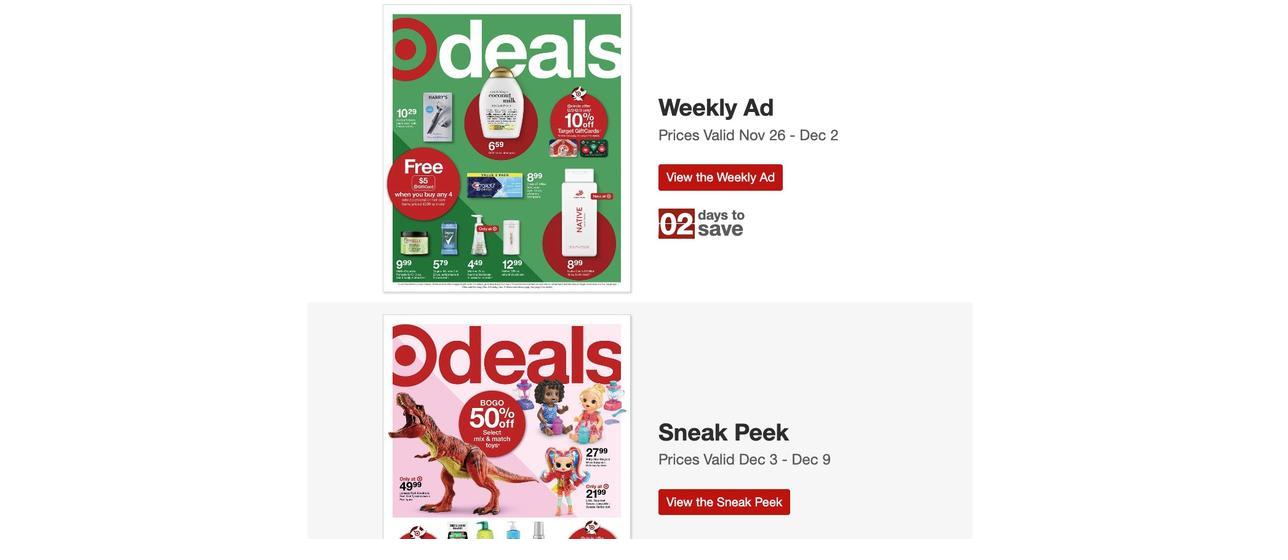 Task type: locate. For each thing, give the bounding box(es) containing it.
weekly inside the "weekly ad prices valid nov 26 - dec 2"
[[659, 93, 738, 121]]

view inside button
[[667, 494, 693, 510]]

valid inside sneak peek prices valid dec 3 - dec 9
[[704, 450, 735, 469]]

0 vertical spatial the
[[696, 169, 714, 185]]

1 vertical spatial sneak
[[717, 494, 752, 510]]

1 vertical spatial weekly
[[717, 169, 757, 185]]

0 horizontal spatial -
[[782, 450, 788, 469]]

dec left 9
[[792, 450, 819, 469]]

the inside button
[[696, 494, 714, 510]]

1 vertical spatial ad
[[760, 169, 775, 185]]

- inside the "weekly ad prices valid nov 26 - dec 2"
[[790, 126, 796, 144]]

dec left 2
[[800, 126, 827, 144]]

dec
[[800, 126, 827, 144], [739, 450, 766, 469], [792, 450, 819, 469]]

to
[[732, 206, 745, 223]]

peek
[[735, 418, 789, 446], [755, 494, 783, 510]]

1 vertical spatial peek
[[755, 494, 783, 510]]

2 valid from the top
[[704, 450, 735, 469]]

0 vertical spatial peek
[[735, 418, 789, 446]]

valid
[[704, 126, 735, 144], [704, 450, 735, 469]]

weekly ad prices valid nov 26 - dec 2
[[659, 93, 839, 144]]

3
[[770, 450, 778, 469]]

02
[[661, 206, 693, 242]]

0 vertical spatial sneak
[[659, 418, 728, 446]]

ad down 26
[[760, 169, 775, 185]]

ad inside button
[[760, 169, 775, 185]]

1 vertical spatial valid
[[704, 450, 735, 469]]

0 vertical spatial prices
[[659, 126, 700, 144]]

2
[[831, 126, 839, 144]]

0 vertical spatial ad
[[744, 93, 774, 121]]

1 vertical spatial view
[[667, 494, 693, 510]]

valid inside the "weekly ad prices valid nov 26 - dec 2"
[[704, 126, 735, 144]]

ad
[[744, 93, 774, 121], [760, 169, 775, 185]]

weekly
[[659, 93, 738, 121], [717, 169, 757, 185]]

dec for ad
[[800, 126, 827, 144]]

- right 3
[[782, 450, 788, 469]]

1 the from the top
[[696, 169, 714, 185]]

prices inside the "weekly ad prices valid nov 26 - dec 2"
[[659, 126, 700, 144]]

0 vertical spatial weekly
[[659, 93, 738, 121]]

1 vertical spatial the
[[696, 494, 714, 510]]

-
[[790, 126, 796, 144], [782, 450, 788, 469]]

2 prices from the top
[[659, 450, 700, 469]]

1 valid from the top
[[704, 126, 735, 144]]

0 vertical spatial -
[[790, 126, 796, 144]]

valid for sneak
[[704, 450, 735, 469]]

- right 26
[[790, 126, 796, 144]]

1 vertical spatial -
[[782, 450, 788, 469]]

sneak
[[659, 418, 728, 446], [717, 494, 752, 510]]

prices
[[659, 126, 700, 144], [659, 450, 700, 469]]

view the weekly ad button
[[659, 165, 783, 191]]

valid up view the sneak peek
[[704, 450, 735, 469]]

1 vertical spatial prices
[[659, 450, 700, 469]]

ad up nov
[[744, 93, 774, 121]]

2 view from the top
[[667, 494, 693, 510]]

0 vertical spatial valid
[[704, 126, 735, 144]]

the inside button
[[696, 169, 714, 185]]

view for view the weekly ad
[[667, 169, 693, 185]]

days
[[698, 206, 729, 223]]

1 view from the top
[[667, 169, 693, 185]]

2 the from the top
[[696, 494, 714, 510]]

peek up 3
[[735, 418, 789, 446]]

1 horizontal spatial -
[[790, 126, 796, 144]]

1 prices from the top
[[659, 126, 700, 144]]

the
[[696, 169, 714, 185], [696, 494, 714, 510]]

dec for peek
[[792, 450, 819, 469]]

- inside sneak peek prices valid dec 3 - dec 9
[[782, 450, 788, 469]]

peek down 3
[[755, 494, 783, 510]]

dec left 3
[[739, 450, 766, 469]]

prices inside sneak peek prices valid dec 3 - dec 9
[[659, 450, 700, 469]]

- for ad
[[790, 126, 796, 144]]

dec inside the "weekly ad prices valid nov 26 - dec 2"
[[800, 126, 827, 144]]

view
[[667, 169, 693, 185], [667, 494, 693, 510]]

valid left nov
[[704, 126, 735, 144]]

peek inside sneak peek prices valid dec 3 - dec 9
[[735, 418, 789, 446]]

0 vertical spatial view
[[667, 169, 693, 185]]

view inside button
[[667, 169, 693, 185]]



Task type: describe. For each thing, give the bounding box(es) containing it.
view the weekly ad
[[667, 169, 775, 185]]

the for weekly
[[696, 169, 714, 185]]

sneak inside button
[[717, 494, 752, 510]]

valid for weekly
[[704, 126, 735, 144]]

9
[[823, 450, 831, 469]]

view for view the sneak peek
[[667, 494, 693, 510]]

view the sneak peek button
[[659, 489, 791, 516]]

- for peek
[[782, 450, 788, 469]]

26
[[770, 126, 786, 144]]

weekly inside button
[[717, 169, 757, 185]]

the for sneak
[[696, 494, 714, 510]]

save
[[698, 216, 744, 241]]

peek inside button
[[755, 494, 783, 510]]

view the sneak peek
[[667, 494, 783, 510]]

view the weekly ad image
[[383, 5, 631, 292]]

sneak inside sneak peek prices valid dec 3 - dec 9
[[659, 418, 728, 446]]

nov
[[739, 126, 766, 144]]

02 days to
[[661, 206, 745, 242]]

sneak peek prices valid dec 3 - dec 9
[[659, 418, 831, 469]]

view the sneak peek image
[[383, 315, 631, 539]]

prices for sneak peek
[[659, 450, 700, 469]]

prices for weekly ad
[[659, 126, 700, 144]]

ad inside the "weekly ad prices valid nov 26 - dec 2"
[[744, 93, 774, 121]]



Task type: vqa. For each thing, say whether or not it's contained in the screenshot.
'View By Category'
no



